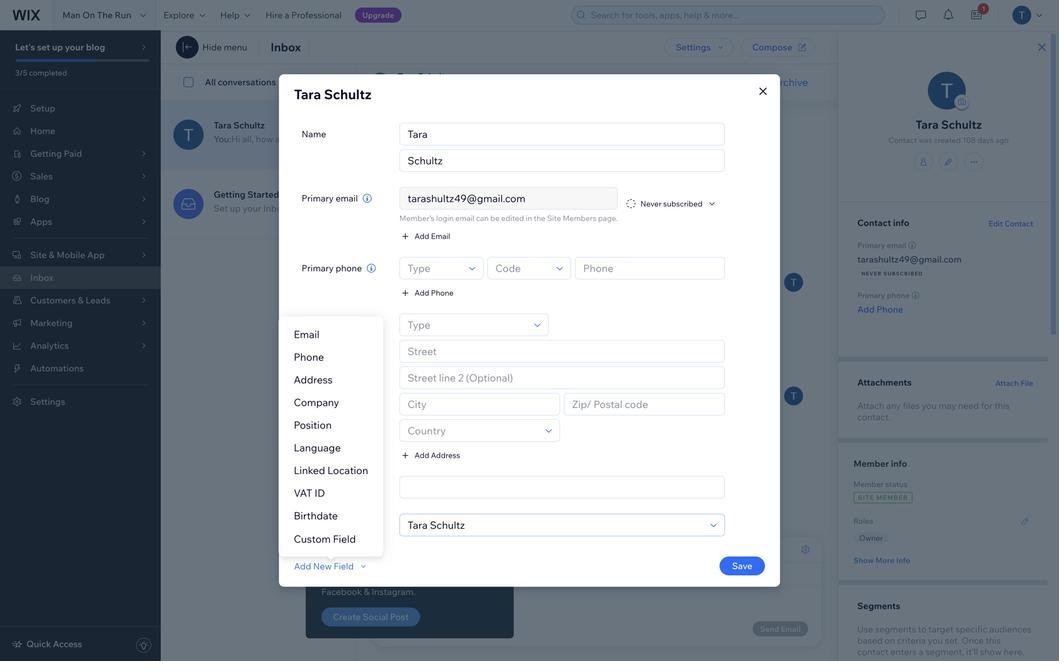 Task type: describe. For each thing, give the bounding box(es) containing it.
save button
[[720, 557, 765, 576]]

1 horizontal spatial your
[[243, 203, 261, 214]]

compose
[[752, 42, 792, 53]]

quick access button
[[11, 639, 82, 651]]

roles
[[854, 517, 873, 526]]

archive
[[773, 76, 808, 89]]

menu containing email
[[279, 323, 383, 551]]

help button
[[213, 0, 258, 30]]

1 vertical spatial add phone button
[[857, 304, 903, 316]]

file
[[1021, 379, 1033, 388]]

use
[[857, 624, 873, 636]]

share
[[369, 575, 391, 586]]

never inside tarashultz49@gmail.com never subscribed
[[862, 271, 882, 277]]

for inside attach any files you may need for this contact.
[[981, 401, 993, 412]]

2 vertical spatial phone
[[294, 351, 324, 364]]

11/20/2023, 10:30 am
[[558, 118, 636, 126]]

contact inside button
[[1005, 219, 1033, 229]]

add address
[[415, 451, 460, 461]]

let
[[744, 237, 754, 248]]

1 horizontal spatial primary phone
[[857, 291, 910, 300]]

it'll
[[966, 647, 978, 658]]

linked
[[294, 465, 325, 477]]

for up you.
[[531, 237, 542, 248]]

man
[[62, 9, 81, 20]]

how inside tara schultz you: hi all, how are you doing?
[[256, 134, 273, 145]]

add for add email button
[[415, 232, 429, 241]]

tara schultz you: hi all, how are you doing?
[[214, 120, 337, 145]]

settings button
[[665, 38, 734, 57]]

never inside button
[[641, 199, 662, 209]]

1 for hi, you rock! thanks for setting up the meeting. best, t😂 hey first name, thanks for getting in touch. our team will contact you soon, let us know what we can do for you.
[[455, 147, 459, 156]]

getting started image
[[173, 189, 204, 219]]

suggested for you
[[338, 525, 418, 533]]

First name field
[[404, 124, 720, 145]]

files image
[[445, 622, 460, 637]]

108
[[963, 136, 976, 145]]

email inside 'button'
[[294, 328, 319, 341]]

you.
[[529, 249, 546, 260]]

site inside my site 1 sent you a new message hi, you rock! thanks for setting up the meeting. best, t😂 hey first name, thanks for getting in touch. our team will contact you soon, let us know what we can do for you.
[[439, 147, 453, 156]]

vat id
[[294, 487, 325, 500]]

0 vertical spatial email
[[336, 193, 358, 204]]

setup link
[[0, 97, 161, 120]]

you inside tara schultz you: hi all, how are you doing?
[[290, 134, 306, 145]]

2 vertical spatial member
[[877, 494, 908, 502]]

in inside my site 1 sent you a new message hi, you rock! thanks for setting up the meeting. best, t😂 hey first name, thanks for getting in touch. our team will contact you soon, let us know what we can do for you.
[[576, 237, 583, 248]]

Phone field
[[579, 258, 720, 279]]

facebook
[[322, 587, 362, 598]]

language button
[[279, 437, 383, 460]]

1 horizontal spatial phone
[[887, 291, 910, 300]]

man on the run
[[62, 9, 131, 20]]

emojis image
[[424, 622, 439, 637]]

add for the left add phone button
[[415, 288, 429, 298]]

posts
[[448, 575, 471, 586]]

my for hi,
[[426, 147, 437, 156]]

automations link
[[0, 357, 161, 380]]

to
[[918, 624, 927, 636]]

on inside "create and share eye-catching posts on facebook & instagram."
[[473, 575, 484, 586]]

message for doing?
[[515, 334, 548, 343]]

you inside attach any files you may need for this contact.
[[922, 401, 937, 412]]

hi inside tara schultz you: hi all, how are you doing?
[[231, 134, 240, 145]]

0 vertical spatial field
[[333, 533, 356, 546]]

1 vertical spatial add phone
[[857, 304, 903, 315]]

0 horizontal spatial phone
[[336, 263, 362, 274]]

doing? inside tara schultz you: hi all, how are you doing?
[[308, 134, 337, 145]]

1 vertical spatial field
[[334, 561, 354, 572]]

member's login email can be edited in the site members page.
[[399, 214, 618, 223]]

getting
[[214, 189, 245, 200]]

page.
[[598, 214, 618, 223]]

the
[[97, 9, 113, 20]]

audiences
[[990, 624, 1032, 636]]

2 vertical spatial email
[[887, 241, 906, 250]]

home
[[30, 125, 55, 136]]

social
[[363, 612, 388, 623]]

tara schultz contact was created 108 days ago
[[889, 118, 1009, 145]]

edit
[[989, 219, 1003, 229]]

tara schultz image
[[173, 120, 204, 150]]

all, inside tara schultz you: hi all, how are you doing?
[[242, 134, 254, 145]]

your inside message sent! now grow your audience with a social post.
[[429, 548, 448, 560]]

owner
[[859, 534, 883, 543]]

thanks
[[501, 237, 529, 248]]

attach for attach file
[[995, 379, 1019, 388]]

message for setting
[[515, 147, 548, 156]]

member for member info
[[854, 459, 889, 470]]

upgrade
[[363, 10, 394, 20]]

contact info
[[857, 218, 910, 229]]

hide menu button up all
[[176, 36, 247, 59]]

email inside button
[[431, 232, 450, 241]]

1 vertical spatial tara schultz
[[294, 86, 372, 103]]

tarashultz49@gmail.com
[[857, 254, 962, 265]]

my site 1 sent you a new message hi all, how are you doing?
[[426, 334, 548, 359]]

0 vertical spatial can
[[476, 214, 489, 223]]

create for create social post
[[333, 612, 361, 623]]

blog
[[86, 42, 105, 53]]

0 horizontal spatial primary phone
[[302, 263, 362, 274]]

up inside sidebar element
[[52, 42, 63, 53]]

my site 1 sent you a new message hi, you rock! thanks for setting up the meeting. best, t😂 hey first name, thanks for getting in touch. our team will contact you soon, let us know what we can do for you.
[[426, 147, 766, 260]]

access
[[53, 639, 82, 650]]

2 vertical spatial up
[[230, 203, 241, 214]]

hide menu button down help at the left of page
[[202, 42, 247, 53]]

getting
[[544, 237, 574, 248]]

attach any files you may need for this contact.
[[857, 401, 1010, 423]]

position button
[[279, 414, 383, 437]]

Last name field
[[404, 150, 720, 171]]

more
[[876, 556, 895, 566]]

do
[[502, 249, 513, 260]]

for right do
[[515, 249, 527, 260]]

hide
[[202, 42, 222, 53]]

post.
[[375, 560, 397, 571]]

&
[[364, 587, 370, 598]]

1 button
[[963, 0, 991, 30]]

status
[[885, 480, 908, 490]]

3/5
[[15, 68, 27, 78]]

site inside member status site member
[[858, 494, 875, 502]]

login
[[436, 214, 454, 223]]

sent for how
[[460, 334, 476, 343]]

home link
[[0, 120, 161, 142]]

chat messages log
[[356, 100, 838, 538]]

create social post button
[[322, 608, 420, 627]]

archive link
[[773, 76, 808, 89]]

ago
[[996, 136, 1009, 145]]

Type your message. Hit enter to submit. text field
[[383, 596, 811, 610]]

0 horizontal spatial add phone button
[[399, 287, 454, 299]]

address button
[[279, 369, 383, 392]]

vat
[[294, 487, 312, 500]]

1 type field from the top
[[404, 258, 465, 279]]

this inside use segments to target specific audiences based on criteria you set. once this contact enters a segment, it'll show here.
[[986, 636, 1001, 647]]

info for member info
[[891, 459, 907, 470]]

create for create and share eye-catching posts on facebook & instagram.
[[322, 575, 349, 586]]

for left setting at the left of the page
[[457, 186, 469, 197]]

1 horizontal spatial the
[[534, 214, 545, 223]]

schultz inside tara schultz contact was created 108 days ago
[[941, 118, 982, 132]]

1 inside button
[[982, 5, 985, 13]]

message sent! now grow your audience with a social post.
[[322, 548, 489, 571]]

attachments
[[857, 377, 912, 388]]

member status site member
[[854, 480, 908, 502]]

first
[[444, 237, 469, 248]]

sidebar element
[[0, 30, 161, 662]]

1 horizontal spatial primary email
[[857, 241, 906, 250]]

let's
[[15, 42, 35, 53]]

started
[[247, 189, 279, 200]]

menu
[[224, 42, 247, 53]]

contact up tarashultz49@gmail.com
[[857, 218, 891, 229]]

set.
[[945, 636, 960, 647]]

0 vertical spatial primary email
[[302, 193, 358, 204]]

0 vertical spatial inbox
[[271, 40, 301, 54]]

Search for tools, apps, help & more... field
[[587, 6, 881, 24]]

a inside my site 1 sent you a new message hi all, how are you doing?
[[493, 334, 497, 343]]

instagram.
[[372, 587, 416, 598]]

Code field
[[492, 258, 553, 279]]

help
[[220, 9, 240, 20]]

add down tarashultz49@gmail.com never subscribed
[[857, 304, 875, 315]]

1 vertical spatial inbox
[[263, 203, 286, 214]]

suggested
[[338, 525, 383, 533]]



Task type: locate. For each thing, give the bounding box(es) containing it.
1 horizontal spatial add phone button
[[857, 304, 903, 316]]

1 vertical spatial doing?
[[501, 348, 530, 359]]

0 vertical spatial contact
[[669, 237, 700, 248]]

member down member info
[[854, 480, 884, 490]]

address
[[302, 320, 336, 331], [294, 374, 333, 386], [431, 451, 460, 461]]

the inside my site 1 sent you a new message hi, you rock! thanks for setting up the meeting. best, t😂 hey first name, thanks for getting in touch. our team will contact you soon, let us know what we can do for you.
[[514, 186, 527, 197]]

2 vertical spatial your
[[429, 548, 448, 560]]

member info
[[854, 459, 907, 470]]

0 horizontal spatial message
[[322, 548, 359, 560]]

1 vertical spatial how
[[450, 348, 467, 359]]

your left blog
[[65, 42, 84, 53]]

attach left file
[[995, 379, 1019, 388]]

you inside use segments to target specific audiences based on criteria you set. once this contact enters a segment, it'll show here.
[[928, 636, 943, 647]]

info up tarashultz49@gmail.com
[[893, 218, 910, 229]]

0 vertical spatial info
[[893, 218, 910, 229]]

info for contact info
[[893, 218, 910, 229]]

contact left was
[[889, 136, 917, 145]]

quick access
[[26, 639, 82, 650]]

you:
[[214, 134, 231, 145]]

0 vertical spatial on
[[473, 575, 484, 586]]

info
[[896, 556, 911, 566]]

1 vertical spatial phone
[[887, 291, 910, 300]]

0 horizontal spatial tara schultz
[[294, 86, 372, 103]]

Type field
[[404, 258, 465, 279], [404, 315, 531, 336]]

upgrade button
[[355, 8, 402, 23]]

use segments to target specific audiences based on criteria you set. once this contact enters a segment, it'll show here.
[[857, 624, 1032, 658]]

show
[[854, 556, 874, 566]]

attach file button
[[995, 378, 1033, 389]]

email button
[[279, 323, 383, 346]]

up right "set"
[[230, 203, 241, 214]]

set
[[37, 42, 50, 53]]

the right edited
[[534, 214, 545, 223]]

this up 'show'
[[986, 636, 1001, 647]]

site inside my site 1 sent you a new message hi all, how are you doing?
[[439, 334, 453, 343]]

grow
[[405, 548, 427, 560]]

contact inside tara schultz contact was created 108 days ago
[[889, 136, 917, 145]]

info up 'status'
[[891, 459, 907, 470]]

member down 'status'
[[877, 494, 908, 502]]

a inside my site 1 sent you a new message hi, you rock! thanks for setting up the meeting. best, t😂 hey first name, thanks for getting in touch. our team will contact you soon, let us know what we can do for you.
[[493, 147, 497, 156]]

settings down search for tools, apps, help & more... field at top
[[676, 42, 711, 53]]

compose button
[[741, 38, 815, 57]]

0 horizontal spatial never
[[641, 199, 662, 209]]

up inside my site 1 sent you a new message hi, you rock! thanks for setting up the meeting. best, t😂 hey first name, thanks for getting in touch. our team will contact you soon, let us know what we can do for you.
[[501, 186, 512, 197]]

message down first name field at the top of the page
[[515, 147, 548, 156]]

subscribed down tarashultz49@gmail.com
[[884, 271, 923, 277]]

your inside sidebar element
[[65, 42, 84, 53]]

set
[[214, 203, 228, 214]]

message for message sent! now grow your audience with a social post.
[[322, 548, 359, 560]]

all, inside my site 1 sent you a new message hi all, how are you doing?
[[436, 348, 448, 359]]

new inside my site 1 sent you a new message hi, you rock! thanks for setting up the meeting. best, t😂 hey first name, thanks for getting in touch. our team will contact you soon, let us know what we can do for you.
[[499, 147, 514, 156]]

how inside my site 1 sent you a new message hi all, how are you doing?
[[450, 348, 467, 359]]

hide menu button
[[176, 36, 247, 59], [202, 42, 247, 53]]

0 horizontal spatial up
[[52, 42, 63, 53]]

eye-
[[393, 575, 411, 586]]

info
[[893, 218, 910, 229], [891, 459, 907, 470]]

we
[[472, 249, 484, 260]]

1 vertical spatial all,
[[436, 348, 448, 359]]

1 vertical spatial hi
[[426, 348, 434, 359]]

assignee
[[302, 520, 340, 531]]

field down "birthdate" button
[[333, 533, 356, 546]]

1
[[982, 5, 985, 13], [455, 147, 459, 156], [455, 334, 459, 343]]

are left name
[[275, 134, 288, 145]]

segment,
[[926, 647, 964, 658]]

run
[[115, 9, 131, 20]]

menu
[[279, 323, 383, 551]]

0 horizontal spatial primary email
[[302, 193, 358, 204]]

Street line 2 (Optional) field
[[404, 368, 720, 389]]

member for member status site member
[[854, 480, 884, 490]]

team
[[631, 237, 652, 248]]

with
[[322, 560, 340, 571]]

company button
[[279, 392, 383, 414]]

saved replies image
[[383, 622, 398, 637]]

add phone down know
[[415, 288, 454, 298]]

1 inside my site 1 sent you a new message hi, you rock! thanks for setting up the meeting. best, t😂 hey first name, thanks for getting in touch. our team will contact you soon, let us know what we can do for you.
[[455, 147, 459, 156]]

None field
[[411, 477, 720, 499], [404, 515, 707, 537], [422, 569, 811, 580], [411, 477, 720, 499], [404, 515, 707, 537], [422, 569, 811, 580]]

contact down based
[[857, 647, 889, 658]]

on inside use segments to target specific audiences based on criteria you set. once this contact enters a segment, it'll show here.
[[885, 636, 895, 647]]

contact right edit
[[1005, 219, 1033, 229]]

language
[[294, 442, 341, 455]]

can left be
[[476, 214, 489, 223]]

field up and
[[334, 561, 354, 572]]

create inside button
[[333, 612, 361, 623]]

settings down automations
[[30, 397, 65, 408]]

attach
[[995, 379, 1019, 388], [857, 401, 884, 412]]

1 vertical spatial 1
[[455, 147, 459, 156]]

0 vertical spatial this
[[995, 401, 1010, 412]]

2 message from the top
[[515, 334, 548, 343]]

0 horizontal spatial all,
[[242, 134, 254, 145]]

Zip/ Postal code field
[[568, 394, 720, 415]]

primary email
[[302, 193, 358, 204], [857, 241, 906, 250]]

2 my from the top
[[426, 334, 437, 343]]

inbox link
[[0, 267, 161, 289]]

labels
[[302, 482, 329, 493]]

1 horizontal spatial on
[[885, 636, 895, 647]]

Street field
[[404, 341, 720, 363]]

Email field
[[404, 188, 613, 209]]

am
[[625, 118, 636, 126]]

1 horizontal spatial never
[[862, 271, 882, 277]]

address down country field
[[431, 451, 460, 461]]

sent inside my site 1 sent you a new message hi, you rock! thanks for setting up the meeting. best, t😂 hey first name, thanks for getting in touch. our team will contact you soon, let us know what we can do for you.
[[460, 147, 476, 156]]

attach inside button
[[995, 379, 1019, 388]]

phone
[[431, 288, 454, 298], [877, 304, 903, 315], [294, 351, 324, 364]]

your down getting started
[[243, 203, 261, 214]]

message up street line 2 (optional) field
[[515, 334, 548, 343]]

you
[[290, 134, 306, 145], [478, 147, 491, 156], [439, 161, 454, 172], [702, 237, 717, 248], [478, 334, 491, 343], [484, 348, 499, 359], [922, 401, 937, 412], [928, 636, 943, 647]]

1 horizontal spatial settings
[[676, 42, 711, 53]]

2 horizontal spatial phone
[[877, 304, 903, 315]]

company
[[294, 397, 339, 409]]

doing?
[[308, 134, 337, 145], [501, 348, 530, 359]]

best,
[[426, 212, 446, 223]]

1 vertical spatial type field
[[404, 315, 531, 336]]

address up phone button
[[302, 320, 336, 331]]

message down you
[[385, 545, 422, 556]]

2 vertical spatial address
[[431, 451, 460, 461]]

phone down tarashultz49@gmail.com never subscribed
[[877, 304, 903, 315]]

0 vertical spatial sent
[[460, 147, 476, 156]]

contact.
[[857, 412, 891, 423]]

0 vertical spatial settings
[[676, 42, 711, 53]]

your
[[65, 42, 84, 53], [243, 203, 261, 214], [429, 548, 448, 560]]

0 horizontal spatial your
[[65, 42, 84, 53]]

show more info
[[854, 556, 911, 566]]

1 vertical spatial create
[[333, 612, 361, 623]]

0 vertical spatial tara schultz
[[398, 71, 449, 82]]

add phone inside button
[[415, 288, 454, 298]]

what
[[450, 249, 470, 260]]

here.
[[1004, 647, 1024, 658]]

add phone button down tarashultz49@gmail.com never subscribed
[[857, 304, 903, 316]]

0 vertical spatial the
[[514, 186, 527, 197]]

0 vertical spatial type field
[[404, 258, 465, 279]]

my for hi
[[426, 334, 437, 343]]

0 vertical spatial your
[[65, 42, 84, 53]]

edit contact button
[[989, 218, 1033, 229]]

new inside my site 1 sent you a new message hi all, how are you doing?
[[499, 334, 514, 343]]

settings inside button
[[676, 42, 711, 53]]

you
[[402, 525, 418, 533]]

linked location
[[294, 465, 368, 477]]

0 horizontal spatial hi
[[231, 134, 240, 145]]

1 for hi all, how are you doing?
[[455, 334, 459, 343]]

for right need
[[981, 401, 993, 412]]

vat id button
[[279, 482, 383, 505]]

1 horizontal spatial doing?
[[501, 348, 530, 359]]

new
[[499, 147, 514, 156], [499, 334, 514, 343]]

1 horizontal spatial are
[[469, 348, 482, 359]]

contact
[[889, 136, 917, 145], [857, 218, 891, 229], [1005, 219, 1033, 229]]

was
[[919, 136, 932, 145]]

how right you:
[[256, 134, 273, 145]]

1 inside my site 1 sent you a new message hi all, how are you doing?
[[455, 334, 459, 343]]

2 vertical spatial inbox
[[30, 272, 53, 283]]

subscribed inside button
[[663, 199, 703, 209]]

1 vertical spatial are
[[469, 348, 482, 359]]

1 horizontal spatial phone
[[431, 288, 454, 298]]

2 horizontal spatial your
[[429, 548, 448, 560]]

1 vertical spatial your
[[243, 203, 261, 214]]

tara schultz image
[[928, 72, 966, 110], [371, 73, 390, 92], [784, 273, 803, 292], [784, 387, 803, 406]]

contact right will at the right of page
[[669, 237, 700, 248]]

1 vertical spatial email
[[455, 214, 474, 223]]

hey
[[426, 237, 442, 248]]

0 vertical spatial new
[[499, 147, 514, 156]]

Country field
[[404, 421, 542, 442]]

1 vertical spatial sent
[[460, 334, 476, 343]]

sent!
[[361, 548, 382, 560]]

add phone
[[415, 288, 454, 298], [857, 304, 903, 315]]

are inside tara schultz you: hi all, how are you doing?
[[275, 134, 288, 145]]

up right setting at the left of the page
[[501, 186, 512, 197]]

2 vertical spatial 1
[[455, 334, 459, 343]]

email
[[431, 232, 450, 241], [441, 272, 461, 281], [294, 328, 319, 341], [441, 370, 461, 380]]

doing? up now
[[308, 134, 337, 145]]

thanks
[[426, 186, 455, 197]]

1 vertical spatial subscribed
[[884, 271, 923, 277]]

sent for rock!
[[460, 147, 476, 156]]

0 vertical spatial 1
[[982, 5, 985, 13]]

0 horizontal spatial attach
[[857, 401, 884, 412]]

doing? up street line 2 (optional) field
[[501, 348, 530, 359]]

0 vertical spatial address
[[302, 320, 336, 331]]

1 vertical spatial message
[[515, 334, 548, 343]]

message inside message sent! now grow your audience with a social post.
[[322, 548, 359, 560]]

1 vertical spatial primary phone
[[857, 291, 910, 300]]

create up facebook
[[322, 575, 349, 586]]

1 vertical spatial attach
[[857, 401, 884, 412]]

subscribed inside tarashultz49@gmail.com never subscribed
[[884, 271, 923, 277]]

based
[[857, 636, 883, 647]]

message inside my site 1 sent you a new message hi, you rock! thanks for setting up the meeting. best, t😂 hey first name, thanks for getting in touch. our team will contact you soon, let us know what we can do for you.
[[515, 147, 548, 156]]

inbox inside inbox link
[[30, 272, 53, 283]]

attach up "contact."
[[857, 401, 884, 412]]

are up city field on the bottom of the page
[[469, 348, 482, 359]]

None checkbox
[[177, 75, 205, 90]]

getting started
[[214, 189, 279, 200]]

completed
[[29, 68, 67, 78]]

1 vertical spatial address
[[294, 374, 333, 386]]

1 vertical spatial contact
[[857, 647, 889, 658]]

1 new from the top
[[499, 147, 514, 156]]

create down facebook
[[333, 612, 361, 623]]

a inside message sent! now grow your audience with a social post.
[[342, 560, 347, 571]]

this inside attach any files you may need for this contact.
[[995, 401, 1010, 412]]

tara inside tara schultz contact was created 108 days ago
[[916, 118, 939, 132]]

your right "grow"
[[429, 548, 448, 560]]

primary
[[302, 193, 334, 204], [857, 241, 885, 250], [302, 263, 334, 274], [857, 291, 885, 300]]

add down member's
[[415, 232, 429, 241]]

City field
[[404, 394, 556, 415]]

doing? inside my site 1 sent you a new message hi all, how are you doing?
[[501, 348, 530, 359]]

0 vertical spatial attach
[[995, 379, 1019, 388]]

schultz inside tara schultz you: hi all, how are you doing?
[[234, 120, 265, 131]]

now
[[328, 189, 343, 199]]

on right posts
[[473, 575, 484, 586]]

0 horizontal spatial on
[[473, 575, 484, 586]]

add phone down tarashultz49@gmail.com never subscribed
[[857, 304, 903, 315]]

a inside use segments to target specific audiences based on criteria you set. once this contact enters a segment, it'll show here.
[[919, 647, 924, 658]]

be
[[490, 214, 500, 223]]

0 vertical spatial phone
[[431, 288, 454, 298]]

field
[[333, 533, 356, 546], [334, 561, 354, 572]]

1 horizontal spatial message
[[385, 545, 422, 556]]

primary phone
[[302, 263, 362, 274], [857, 291, 910, 300]]

add left new
[[294, 561, 311, 572]]

1 horizontal spatial subscribed
[[884, 271, 923, 277]]

contact inside use segments to target specific audiences based on criteria you set. once this contact enters a segment, it'll show here.
[[857, 647, 889, 658]]

target
[[929, 624, 954, 636]]

add new field
[[294, 561, 354, 572]]

1 horizontal spatial add phone
[[857, 304, 903, 315]]

can inside my site 1 sent you a new message hi, you rock! thanks for setting up the meeting. best, t😂 hey first name, thanks for getting in touch. our team will contact you soon, let us know what we can do for you.
[[486, 249, 500, 260]]

tara inside tara schultz you: hi all, how are you doing?
[[214, 120, 232, 131]]

1 vertical spatial the
[[534, 214, 545, 223]]

create inside "create and share eye-catching posts on facebook & instagram."
[[322, 575, 349, 586]]

1 horizontal spatial all,
[[436, 348, 448, 359]]

on down segments
[[885, 636, 895, 647]]

contact inside my site 1 sent you a new message hi, you rock! thanks for setting up the meeting. best, t😂 hey first name, thanks for getting in touch. our team will contact you soon, let us know what we can do for you.
[[669, 237, 700, 248]]

setup
[[30, 103, 55, 114]]

3/5 completed
[[15, 68, 67, 78]]

my inside my site 1 sent you a new message hi all, how are you doing?
[[426, 334, 437, 343]]

message up with
[[322, 548, 359, 560]]

this down attach file button
[[995, 401, 1010, 412]]

members
[[563, 214, 597, 223]]

1 horizontal spatial attach
[[995, 379, 1019, 388]]

1 horizontal spatial email
[[455, 214, 474, 223]]

member up member status site member
[[854, 459, 889, 470]]

0 horizontal spatial contact
[[669, 237, 700, 248]]

custom field button
[[279, 528, 371, 551]]

add for add address button
[[415, 451, 429, 461]]

settings inside sidebar element
[[30, 397, 65, 408]]

phone down know
[[431, 288, 454, 298]]

1 vertical spatial info
[[891, 459, 907, 470]]

message inside my site 1 sent you a new message hi all, how are you doing?
[[515, 334, 548, 343]]

0 vertical spatial in
[[526, 214, 532, 223]]

will
[[654, 237, 667, 248]]

1 vertical spatial phone
[[877, 304, 903, 315]]

hi inside my site 1 sent you a new message hi all, how are you doing?
[[426, 348, 434, 359]]

meeting.
[[529, 186, 566, 197]]

1 horizontal spatial hi
[[426, 348, 434, 359]]

in left touch.
[[576, 237, 583, 248]]

sent inside my site 1 sent you a new message hi all, how are you doing?
[[460, 334, 476, 343]]

the left meeting.
[[514, 186, 527, 197]]

files
[[903, 401, 920, 412]]

address up company
[[294, 374, 333, 386]]

0 vertical spatial all,
[[242, 134, 254, 145]]

hire
[[266, 9, 283, 20]]

1 vertical spatial settings
[[30, 397, 65, 408]]

inbox
[[271, 40, 301, 54], [263, 203, 286, 214], [30, 272, 53, 283]]

new for doing?
[[499, 334, 514, 343]]

phone down email 'button' in the left of the page
[[294, 351, 324, 364]]

linked location button
[[279, 460, 383, 482]]

1 vertical spatial can
[[486, 249, 500, 260]]

0 vertical spatial how
[[256, 134, 273, 145]]

1 horizontal spatial tara schultz
[[398, 71, 449, 82]]

automations
[[30, 363, 84, 374]]

2 sent from the top
[[460, 334, 476, 343]]

1 message from the top
[[515, 147, 548, 156]]

up right set
[[52, 42, 63, 53]]

professional
[[291, 9, 342, 20]]

soon,
[[719, 237, 742, 248]]

add down know
[[415, 288, 429, 298]]

new for setting
[[499, 147, 514, 156]]

0 vertical spatial phone
[[336, 263, 362, 274]]

are inside my site 1 sent you a new message hi all, how are you doing?
[[469, 348, 482, 359]]

add down country field
[[415, 451, 429, 461]]

message for message via:
[[385, 545, 422, 556]]

0 horizontal spatial subscribed
[[663, 199, 703, 209]]

2 type field from the top
[[404, 315, 531, 336]]

attach inside attach any files you may need for this contact.
[[857, 401, 884, 412]]

my inside my site 1 sent you a new message hi, you rock! thanks for setting up the meeting. best, t😂 hey first name, thanks for getting in touch. our team will contact you soon, let us know what we can do for you.
[[426, 147, 437, 156]]

0 vertical spatial create
[[322, 575, 349, 586]]

segments
[[875, 624, 916, 636]]

conversations
[[218, 77, 276, 88]]

never down tarashultz49@gmail.com
[[862, 271, 882, 277]]

our
[[613, 237, 629, 248]]

0 vertical spatial add phone button
[[399, 287, 454, 299]]

0 vertical spatial my
[[426, 147, 437, 156]]

1 vertical spatial never
[[862, 271, 882, 277]]

all,
[[242, 134, 254, 145], [436, 348, 448, 359]]

1 vertical spatial new
[[499, 334, 514, 343]]

attach for attach any files you may need for this contact.
[[857, 401, 884, 412]]

0 vertical spatial are
[[275, 134, 288, 145]]

2 new from the top
[[499, 334, 514, 343]]

1 horizontal spatial contact
[[857, 647, 889, 658]]

create and share eye-catching posts on facebook & instagram.
[[322, 575, 484, 598]]

post
[[390, 612, 409, 623]]

custom field
[[294, 533, 356, 546]]

add phone button down know
[[399, 287, 454, 299]]

never up will at the right of page
[[641, 199, 662, 209]]

0 vertical spatial member
[[854, 459, 889, 470]]

add new field button
[[294, 561, 369, 573]]

in right edited
[[526, 214, 532, 223]]

how up city field on the bottom of the page
[[450, 348, 467, 359]]

can left do
[[486, 249, 500, 260]]

0 vertical spatial primary phone
[[302, 263, 362, 274]]

1 my from the top
[[426, 147, 437, 156]]

1 sent from the top
[[460, 147, 476, 156]]

0 vertical spatial add phone
[[415, 288, 454, 298]]

0 vertical spatial never
[[641, 199, 662, 209]]

subscribed up will at the right of page
[[663, 199, 703, 209]]

0 horizontal spatial in
[[526, 214, 532, 223]]



Task type: vqa. For each thing, say whether or not it's contained in the screenshot.
the sent inside the My Site 1 sent you a new message Hi, you rock! Thanks for setting up the meeting. Best, T😂 Hey FIRST NAME, thanks for getting in touch. Our team will contact you soon, let us know what we can do for you.
yes



